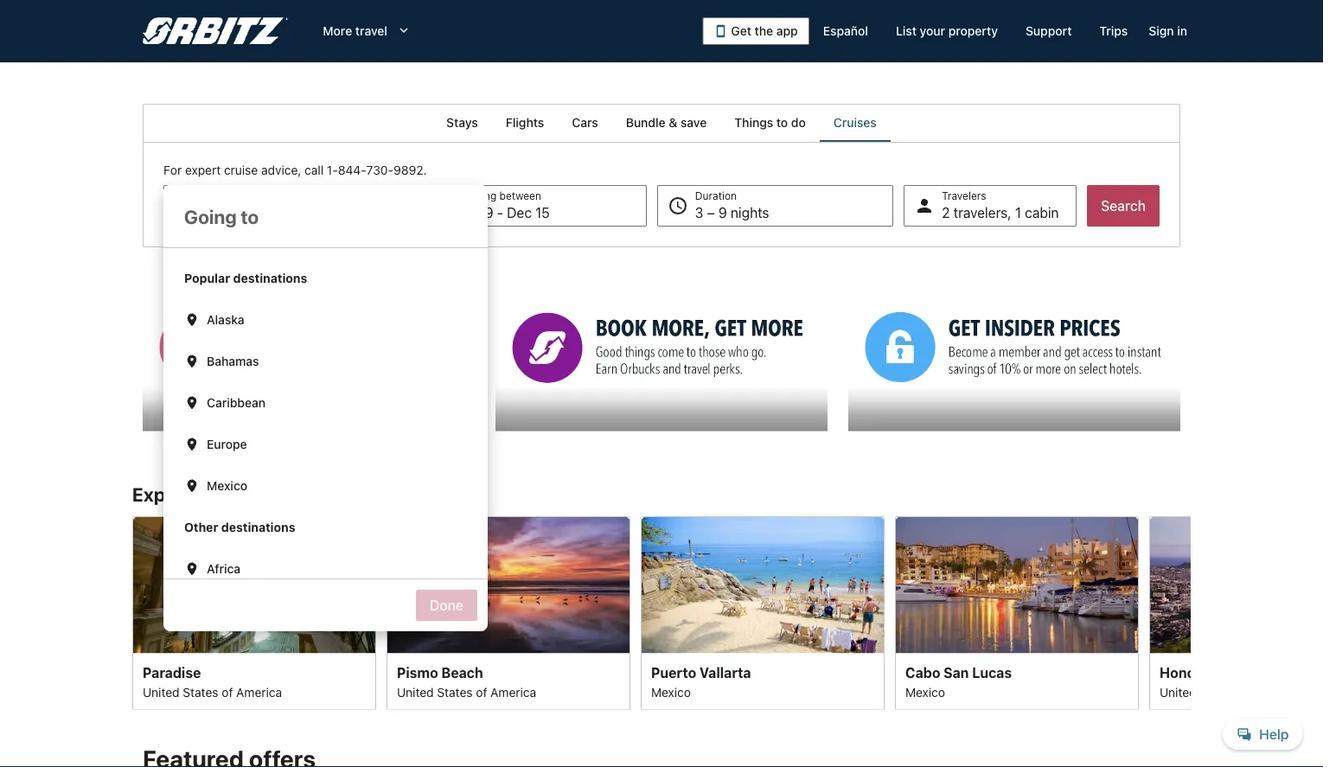Task type: describe. For each thing, give the bounding box(es) containing it.
of for paradise
[[222, 685, 233, 699]]

vallarta
[[700, 664, 751, 681]]

property
[[949, 24, 998, 38]]

to
[[777, 115, 788, 130]]

states for paradise
[[183, 685, 218, 699]]

small image for africa
[[184, 561, 200, 577]]

more
[[323, 24, 352, 38]]

united inside pismo beach united states of america
[[397, 685, 434, 699]]

list your property
[[896, 24, 998, 38]]

dec
[[507, 205, 532, 221]]

more travel button
[[309, 16, 426, 47]]

15
[[536, 205, 550, 221]]

other
[[184, 520, 218, 535]]

cruises
[[834, 115, 877, 130]]

advice,
[[261, 163, 301, 177]]

search button
[[1088, 185, 1160, 227]]

beach
[[442, 664, 483, 681]]

small image for bahamas
[[184, 354, 200, 369]]

alaska
[[207, 313, 245, 327]]

pismo beach featuring a sunset, views and tropical scenes image
[[387, 516, 631, 653]]

honolulu
[[1160, 664, 1220, 681]]

stays
[[203, 483, 251, 506]]

nights
[[731, 205, 770, 221]]

support link
[[1012, 16, 1086, 47]]

Going to text field
[[164, 185, 488, 247]]

nov 29 - dec 15 button
[[410, 185, 647, 227]]

0 horizontal spatial mexico
[[207, 479, 247, 493]]

flights link
[[492, 104, 558, 142]]

travelers,
[[954, 205, 1012, 221]]

africa
[[207, 562, 241, 576]]

show previous card image
[[122, 603, 143, 624]]

sign in
[[1149, 24, 1188, 38]]

español button
[[810, 16, 882, 47]]

puerto vallarta mexico
[[651, 664, 751, 699]]

small image for mexico
[[184, 478, 200, 494]]

call
[[305, 163, 324, 177]]

america for honolulu
[[1254, 685, 1299, 699]]

small image for caribbean
[[184, 395, 200, 411]]

mexico inside cabo san lucas mexico
[[906, 685, 946, 699]]

bundle
[[626, 115, 666, 130]]

sign
[[1149, 24, 1174, 38]]

destinations for popular destinations
[[233, 271, 307, 285]]

cabin
[[1025, 205, 1059, 221]]

san
[[944, 664, 969, 681]]

small image for alaska
[[184, 312, 200, 328]]

things to do
[[735, 115, 806, 130]]

cruises link
[[820, 104, 891, 142]]

orbitz logo image
[[143, 17, 288, 45]]

support
[[1026, 24, 1072, 38]]

explore
[[132, 483, 199, 506]]

of for honolulu
[[1239, 685, 1250, 699]]

honolulu united states of america
[[1160, 664, 1299, 699]]

pismo
[[397, 664, 438, 681]]

bahamas
[[207, 354, 259, 369]]

travel
[[355, 24, 388, 38]]

get the app
[[731, 24, 798, 38]]

3
[[695, 205, 704, 221]]

do
[[791, 115, 806, 130]]

things to do link
[[721, 104, 820, 142]]

844-
[[338, 163, 367, 177]]

flights
[[506, 115, 544, 130]]

-
[[497, 205, 503, 221]]

trips link
[[1086, 16, 1142, 47]]

paradise united states of america
[[143, 664, 282, 699]]

for expert cruise advice, call 1-844-730-9892.
[[164, 163, 427, 177]]

2 travelers, 1 cabin
[[942, 205, 1059, 221]]

sign in button
[[1142, 16, 1195, 47]]

trips
[[1100, 24, 1128, 38]]

download the app button image
[[714, 24, 728, 38]]

&
[[669, 115, 678, 130]]

in inside 'dropdown button'
[[1178, 24, 1188, 38]]

explore stays in trending destinations main content
[[0, 104, 1324, 767]]

730-
[[367, 163, 394, 177]]



Task type: vqa. For each thing, say whether or not it's contained in the screenshot.
730-
yes



Task type: locate. For each thing, give the bounding box(es) containing it.
3 united from the left
[[1160, 685, 1197, 699]]

tab list containing stays
[[143, 104, 1181, 142]]

paradise
[[143, 664, 201, 681]]

las vegas featuring interior views image
[[132, 516, 376, 653]]

3 – 9 nights
[[695, 205, 770, 221]]

stays
[[447, 115, 478, 130]]

save
[[681, 115, 707, 130]]

2 small image from the top
[[184, 395, 200, 411]]

cabo san lucas mexico
[[906, 664, 1012, 699]]

0 horizontal spatial states
[[183, 685, 218, 699]]

europe
[[207, 437, 247, 452]]

show next card image
[[1181, 603, 1202, 624]]

of inside paradise united states of america
[[222, 685, 233, 699]]

1 horizontal spatial united
[[397, 685, 434, 699]]

small image left caribbean
[[184, 395, 200, 411]]

1 small image from the top
[[184, 354, 200, 369]]

1 america from the left
[[236, 685, 282, 699]]

app
[[777, 24, 798, 38]]

the
[[755, 24, 774, 38]]

1 states from the left
[[183, 685, 218, 699]]

1 horizontal spatial opens in a new window image
[[495, 289, 510, 305]]

bundle & save
[[626, 115, 707, 130]]

0 horizontal spatial opens in a new window image
[[142, 289, 157, 305]]

0 horizontal spatial united
[[143, 685, 180, 699]]

explore stays in trending destinations
[[132, 483, 465, 506]]

2 states from the left
[[437, 685, 473, 699]]

mexico down puerto
[[651, 685, 691, 699]]

small image for europe
[[184, 437, 200, 452]]

united for paradise
[[143, 685, 180, 699]]

1 horizontal spatial states
[[437, 685, 473, 699]]

mexico
[[207, 479, 247, 493], [651, 685, 691, 699], [906, 685, 946, 699]]

of
[[222, 685, 233, 699], [476, 685, 487, 699], [1239, 685, 1250, 699]]

0 vertical spatial in
[[1178, 24, 1188, 38]]

caribbean
[[207, 396, 266, 410]]

español
[[823, 24, 869, 38]]

2 horizontal spatial mexico
[[906, 685, 946, 699]]

popular destinations
[[184, 271, 307, 285]]

pismo beach united states of america
[[397, 664, 536, 699]]

small image
[[184, 312, 200, 328], [184, 437, 200, 452]]

tab list
[[143, 104, 1181, 142]]

2 small image from the top
[[184, 437, 200, 452]]

states down paradise on the left
[[183, 685, 218, 699]]

united down pismo
[[397, 685, 434, 699]]

your
[[920, 24, 946, 38]]

things
[[735, 115, 774, 130]]

america for paradise
[[236, 685, 282, 699]]

bundle & save link
[[612, 104, 721, 142]]

0 horizontal spatial america
[[236, 685, 282, 699]]

2 horizontal spatial of
[[1239, 685, 1250, 699]]

trending
[[275, 483, 350, 506]]

mexico inside puerto vallarta mexico
[[651, 685, 691, 699]]

destinations
[[233, 271, 307, 285], [354, 483, 465, 506], [221, 520, 295, 535]]

1
[[1016, 205, 1022, 221]]

1 opens in a new window image from the left
[[142, 289, 157, 305]]

states inside pismo beach united states of america
[[437, 685, 473, 699]]

america inside pismo beach united states of america
[[491, 685, 536, 699]]

3 states from the left
[[1200, 685, 1236, 699]]

2 horizontal spatial states
[[1200, 685, 1236, 699]]

1 vertical spatial destinations
[[354, 483, 465, 506]]

2 united from the left
[[397, 685, 434, 699]]

america inside paradise united states of america
[[236, 685, 282, 699]]

29
[[477, 205, 494, 221]]

2
[[942, 205, 950, 221]]

america
[[236, 685, 282, 699], [491, 685, 536, 699], [1254, 685, 1299, 699]]

united
[[143, 685, 180, 699], [397, 685, 434, 699], [1160, 685, 1197, 699]]

search
[[1101, 198, 1146, 214]]

in right stays
[[255, 483, 271, 506]]

united down paradise on the left
[[143, 685, 180, 699]]

opens in a new window image
[[142, 289, 157, 305], [495, 289, 510, 305]]

marina cabo san lucas which includes a marina, a coastal town and night scenes image
[[895, 516, 1139, 653]]

states down honolulu
[[1200, 685, 1236, 699]]

3 – 9 nights button
[[657, 185, 894, 227]]

cabo
[[906, 664, 941, 681]]

0 vertical spatial small image
[[184, 312, 200, 328]]

list your property link
[[882, 16, 1012, 47]]

more travel
[[323, 24, 388, 38]]

3 small image from the top
[[184, 478, 200, 494]]

of inside pismo beach united states of america
[[476, 685, 487, 699]]

destinations for other destinations
[[221, 520, 295, 535]]

small image left europe in the left of the page
[[184, 437, 200, 452]]

small image left bahamas
[[184, 354, 200, 369]]

in right sign
[[1178, 24, 1188, 38]]

united inside honolulu united states of america
[[1160, 685, 1197, 699]]

united down honolulu
[[1160, 685, 1197, 699]]

0 vertical spatial destinations
[[233, 271, 307, 285]]

states inside honolulu united states of america
[[1200, 685, 1236, 699]]

2 travelers, 1 cabin button
[[904, 185, 1077, 227]]

for
[[164, 163, 182, 177]]

small image left africa
[[184, 561, 200, 577]]

3 of from the left
[[1239, 685, 1250, 699]]

mexico down europe in the left of the page
[[207, 479, 247, 493]]

1 united from the left
[[143, 685, 180, 699]]

0 horizontal spatial of
[[222, 685, 233, 699]]

united inside paradise united states of america
[[143, 685, 180, 699]]

united for honolulu
[[1160, 685, 1197, 699]]

2 opens in a new window image from the left
[[495, 289, 510, 305]]

nov 29 - dec 15
[[448, 205, 550, 221]]

small image left stays
[[184, 478, 200, 494]]

small image
[[184, 354, 200, 369], [184, 395, 200, 411], [184, 478, 200, 494], [184, 561, 200, 577]]

expert
[[185, 163, 221, 177]]

of inside honolulu united states of america
[[1239, 685, 1250, 699]]

cars
[[572, 115, 598, 130]]

in
[[1178, 24, 1188, 38], [255, 483, 271, 506]]

states
[[183, 685, 218, 699], [437, 685, 473, 699], [1200, 685, 1236, 699]]

states down beach
[[437, 685, 473, 699]]

nov
[[448, 205, 473, 221]]

2 horizontal spatial america
[[1254, 685, 1299, 699]]

1 vertical spatial small image
[[184, 437, 200, 452]]

–
[[707, 205, 715, 221]]

1-
[[327, 163, 338, 177]]

1 horizontal spatial in
[[1178, 24, 1188, 38]]

1 horizontal spatial america
[[491, 685, 536, 699]]

get
[[731, 24, 752, 38]]

1 of from the left
[[222, 685, 233, 699]]

get the app link
[[703, 17, 810, 45]]

states for honolulu
[[1200, 685, 1236, 699]]

stays link
[[433, 104, 492, 142]]

cars link
[[558, 104, 612, 142]]

9
[[719, 205, 727, 221]]

puerto
[[651, 664, 697, 681]]

2 horizontal spatial united
[[1160, 685, 1197, 699]]

1 small image from the top
[[184, 312, 200, 328]]

states inside paradise united states of america
[[183, 685, 218, 699]]

9892.
[[394, 163, 427, 177]]

in inside main content
[[255, 483, 271, 506]]

tab list inside the explore stays in trending destinations main content
[[143, 104, 1181, 142]]

lucas
[[973, 664, 1012, 681]]

makiki - lower punchbowl - tantalus showing landscape views, a sunset and a city image
[[1150, 516, 1324, 653]]

cruise
[[224, 163, 258, 177]]

america inside honolulu united states of america
[[1254, 685, 1299, 699]]

puerto vallarta showing a beach, general coastal views and kayaking or canoeing image
[[641, 516, 885, 653]]

1 vertical spatial in
[[255, 483, 271, 506]]

4 small image from the top
[[184, 561, 200, 577]]

3 america from the left
[[1254, 685, 1299, 699]]

1 horizontal spatial mexico
[[651, 685, 691, 699]]

2 vertical spatial destinations
[[221, 520, 295, 535]]

1 horizontal spatial of
[[476, 685, 487, 699]]

popular
[[184, 271, 230, 285]]

mexico down cabo
[[906, 685, 946, 699]]

other destinations
[[184, 520, 295, 535]]

list
[[896, 24, 917, 38]]

0 horizontal spatial in
[[255, 483, 271, 506]]

2 america from the left
[[491, 685, 536, 699]]

small image left alaska
[[184, 312, 200, 328]]

2 of from the left
[[476, 685, 487, 699]]



